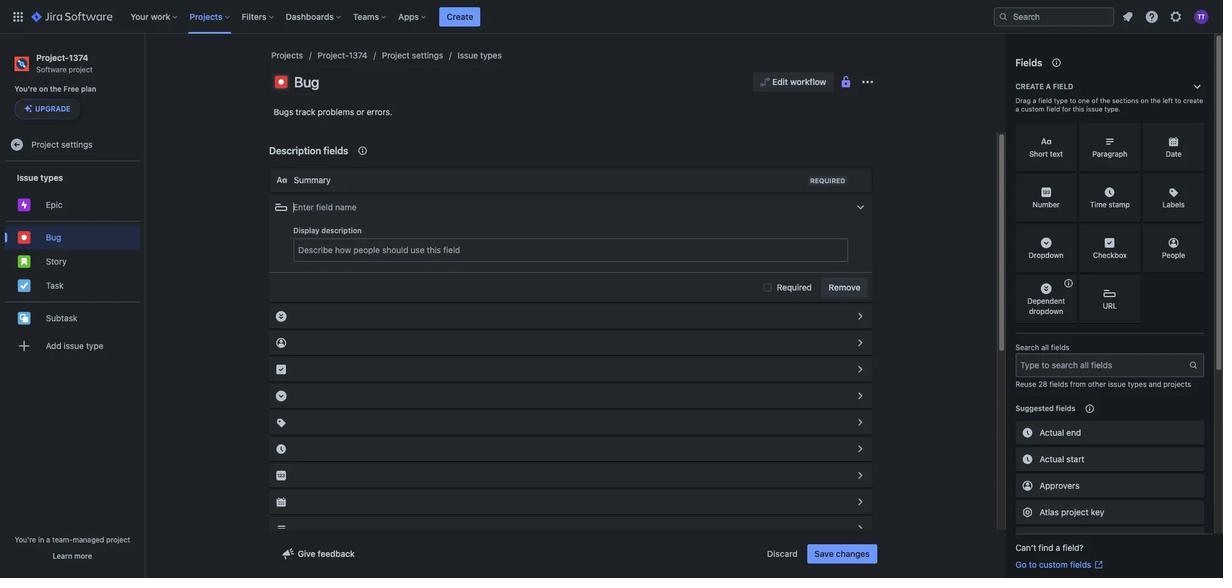 Task type: describe. For each thing, give the bounding box(es) containing it.
more information image
[[1189, 124, 1203, 139]]

task link
[[5, 274, 140, 298]]

description
[[321, 226, 362, 235]]

find
[[1039, 543, 1054, 553]]

5 open field configuration image from the top
[[853, 522, 868, 537]]

project- for project-1374 software project
[[36, 53, 69, 63]]

edit
[[773, 77, 788, 87]]

reuse 28 fields from other issue types and projects
[[1016, 380, 1191, 389]]

more options image
[[860, 75, 875, 89]]

add issue type
[[46, 341, 103, 351]]

project right managed
[[106, 536, 130, 545]]

2 horizontal spatial the
[[1151, 97, 1161, 104]]

atlas project key button
[[1016, 501, 1205, 525]]

fields right 28
[[1050, 380, 1068, 389]]

story link
[[5, 250, 140, 274]]

fields left this link will be opened in a new tab image
[[1070, 560, 1092, 570]]

custom inside drag a field type to one of the sections on the left to create a custom field for this issue type.
[[1021, 105, 1045, 113]]

suggested
[[1016, 404, 1054, 413]]

Type to search all fields text field
[[1017, 355, 1189, 377]]

filters
[[242, 11, 266, 21]]

description fields
[[269, 145, 348, 156]]

projects for projects popup button
[[190, 11, 222, 21]]

1 vertical spatial settings
[[61, 139, 93, 150]]

group containing bug
[[5, 221, 140, 302]]

project-1374
[[318, 50, 368, 60]]

project inside button
[[1061, 534, 1089, 544]]

type inside button
[[86, 341, 103, 351]]

task
[[46, 281, 64, 291]]

paragraph
[[1093, 150, 1128, 159]]

2 open field configuration image from the top
[[853, 389, 868, 404]]

people
[[1162, 251, 1186, 260]]

edit workflow
[[773, 77, 827, 87]]

errors.
[[367, 107, 392, 117]]

Display description field
[[295, 240, 847, 261]]

2 horizontal spatial to
[[1175, 97, 1182, 104]]

your work button
[[127, 7, 182, 26]]

give
[[298, 549, 315, 559]]

1374 for project-1374
[[349, 50, 368, 60]]

issue types for 'issue types' link
[[458, 50, 502, 60]]

actual start
[[1040, 454, 1085, 465]]

issue for "group" containing issue types
[[17, 172, 38, 183]]

short
[[1030, 150, 1048, 159]]

1 open field configuration image from the top
[[853, 310, 868, 324]]

create
[[1183, 97, 1203, 104]]

start
[[1067, 454, 1085, 465]]

approvers
[[1040, 481, 1080, 491]]

1 vertical spatial project
[[31, 139, 59, 150]]

4 open field configuration image from the top
[[853, 495, 868, 510]]

2 vertical spatial field
[[1047, 105, 1060, 113]]

software
[[36, 65, 67, 74]]

on inside drag a field type to one of the sections on the left to create a custom field for this issue type.
[[1141, 97, 1149, 104]]

you're for you're in a team-managed project
[[15, 536, 36, 545]]

primary element
[[7, 0, 994, 33]]

1 vertical spatial custom
[[1039, 560, 1068, 570]]

field?
[[1063, 543, 1084, 553]]

to inside go to custom fields link
[[1029, 560, 1037, 570]]

1374 for project-1374 software project
[[69, 53, 88, 63]]

text
[[1050, 150, 1063, 159]]

give feedback button
[[274, 545, 362, 564]]

issue types for "group" containing issue types
[[17, 172, 63, 183]]

status
[[1091, 534, 1115, 544]]

dashboards button
[[282, 7, 346, 26]]

group containing issue types
[[5, 162, 140, 366]]

banner containing your work
[[0, 0, 1223, 34]]

stamp
[[1109, 201, 1130, 210]]

create for create a field
[[1016, 82, 1044, 91]]

description
[[269, 145, 321, 156]]

1 vertical spatial required
[[777, 282, 812, 293]]

all
[[1041, 343, 1049, 352]]

2 vertical spatial issue
[[1108, 380, 1126, 389]]

short text
[[1030, 150, 1063, 159]]

0 horizontal spatial types
[[40, 172, 63, 183]]

apps button
[[395, 7, 431, 26]]

field for drag
[[1038, 97, 1052, 104]]

url
[[1103, 302, 1117, 311]]

a right the drag
[[1033, 97, 1037, 104]]

drag a field type to one of the sections on the left to create a custom field for this issue type.
[[1016, 97, 1203, 113]]

changes
[[836, 549, 870, 559]]

time
[[1090, 201, 1107, 210]]

appswitcher icon image
[[11, 9, 25, 24]]

add issue type image
[[17, 339, 31, 354]]

issue type icon image
[[274, 75, 288, 89]]

suggested fields
[[1016, 404, 1076, 413]]

more information about the fields image
[[1050, 56, 1064, 70]]

dashboards
[[286, 11, 334, 21]]

actual for actual start
[[1040, 454, 1064, 465]]

managed
[[73, 536, 104, 545]]

notifications image
[[1121, 9, 1135, 24]]

search image
[[999, 12, 1008, 21]]

field for create
[[1053, 82, 1074, 91]]

upgrade button
[[15, 100, 80, 119]]

save changes
[[815, 549, 870, 559]]

dropdown
[[1029, 251, 1064, 260]]

time stamp
[[1090, 201, 1130, 210]]

3 open field configuration image from the top
[[853, 416, 868, 430]]

team-
[[52, 536, 73, 545]]

left
[[1163, 97, 1173, 104]]

settings image
[[1169, 9, 1183, 24]]

epic link
[[5, 193, 140, 217]]

help image
[[1145, 9, 1159, 24]]

teams button
[[350, 7, 391, 26]]

subtask link
[[5, 307, 140, 331]]

actual end
[[1040, 428, 1081, 438]]

a down more information about the fields icon
[[1046, 82, 1051, 91]]

learn more button
[[53, 552, 92, 562]]

your profile and settings image
[[1194, 9, 1209, 24]]

actual for actual end
[[1040, 428, 1064, 438]]

fields right 'all'
[[1051, 343, 1070, 352]]

add
[[46, 341, 61, 351]]

bug inside "group"
[[46, 232, 61, 243]]

project inside project-1374 software project
[[69, 65, 93, 74]]

you're for you're on the free plan
[[14, 85, 37, 94]]

track
[[296, 107, 315, 117]]

upgrade
[[35, 105, 71, 114]]

go to custom fields link
[[1016, 559, 1104, 572]]

a right find
[[1056, 543, 1061, 553]]

plan
[[81, 85, 96, 94]]

0 vertical spatial project
[[382, 50, 410, 60]]

0 vertical spatial on
[[39, 85, 48, 94]]

atlas project status
[[1040, 534, 1115, 544]]



Task type: locate. For each thing, give the bounding box(es) containing it.
feedback
[[318, 549, 355, 559]]

on up upgrade 'button'
[[39, 85, 48, 94]]

save
[[815, 549, 834, 559]]

project down upgrade 'button'
[[31, 139, 59, 150]]

your work
[[131, 11, 170, 21]]

atlas inside button
[[1040, 534, 1059, 544]]

end
[[1067, 428, 1081, 438]]

open field configuration image
[[853, 310, 868, 324], [853, 363, 868, 377], [853, 416, 868, 430], [853, 442, 868, 457]]

1 vertical spatial create
[[1016, 82, 1044, 91]]

you're on the free plan
[[14, 85, 96, 94]]

issue for 'issue types' link
[[458, 50, 478, 60]]

0 vertical spatial required
[[810, 177, 846, 185]]

1 horizontal spatial project settings
[[382, 50, 443, 60]]

the left left
[[1151, 97, 1161, 104]]

project
[[69, 65, 93, 74], [1061, 508, 1089, 518], [1061, 534, 1089, 544], [106, 536, 130, 545]]

1 horizontal spatial settings
[[412, 50, 443, 60]]

0 vertical spatial you're
[[14, 85, 37, 94]]

issue up epic link
[[17, 172, 38, 183]]

close field configuration image
[[853, 200, 868, 215]]

types down primary element
[[480, 50, 502, 60]]

fields left more information about the context fields icon
[[323, 145, 348, 156]]

1 you're from the top
[[14, 85, 37, 94]]

1 vertical spatial issue types
[[17, 172, 63, 183]]

jira software image
[[31, 9, 112, 24], [31, 9, 112, 24]]

you're in a team-managed project
[[15, 536, 130, 545]]

remove button
[[822, 278, 868, 298]]

teams
[[353, 11, 379, 21]]

can't find a field?
[[1016, 543, 1084, 553]]

you're left in
[[15, 536, 36, 545]]

Enter field name field
[[293, 200, 849, 215]]

project down apps
[[382, 50, 410, 60]]

1 vertical spatial types
[[40, 172, 63, 183]]

0 vertical spatial settings
[[412, 50, 443, 60]]

0 horizontal spatial issue
[[64, 341, 84, 351]]

0 horizontal spatial the
[[50, 85, 62, 94]]

fields
[[1016, 57, 1042, 68]]

0 horizontal spatial to
[[1029, 560, 1037, 570]]

type inside drag a field type to one of the sections on the left to create a custom field for this issue type.
[[1054, 97, 1068, 104]]

checkbox
[[1093, 251, 1127, 260]]

atlas for atlas project status
[[1040, 534, 1059, 544]]

0 horizontal spatial project settings link
[[5, 133, 140, 157]]

0 vertical spatial issue
[[1086, 105, 1103, 113]]

1 horizontal spatial bug
[[294, 74, 319, 91]]

create inside button
[[447, 11, 473, 21]]

dropdown
[[1029, 307, 1063, 316]]

settings down apps dropdown button
[[412, 50, 443, 60]]

issue right other
[[1108, 380, 1126, 389]]

issue down create button in the left of the page
[[458, 50, 478, 60]]

you're
[[14, 85, 37, 94], [15, 536, 36, 545]]

issue inside button
[[64, 341, 84, 351]]

projects button
[[186, 7, 235, 26]]

key
[[1091, 508, 1105, 518]]

more information image
[[1061, 276, 1076, 291]]

1 vertical spatial atlas
[[1040, 534, 1059, 544]]

1 vertical spatial field
[[1038, 97, 1052, 104]]

custom
[[1021, 105, 1045, 113], [1039, 560, 1068, 570]]

issue types inside "group"
[[17, 172, 63, 183]]

0 vertical spatial issue types
[[458, 50, 502, 60]]

atlas down approvers
[[1040, 508, 1059, 518]]

1 horizontal spatial issue
[[1086, 105, 1103, 113]]

types up epic
[[40, 172, 63, 183]]

field
[[1053, 82, 1074, 91], [1038, 97, 1052, 104], [1047, 105, 1060, 113]]

issue inside drag a field type to one of the sections on the left to create a custom field for this issue type.
[[1086, 105, 1103, 113]]

2 actual from the top
[[1040, 454, 1064, 465]]

projects
[[1164, 380, 1191, 389]]

and
[[1149, 380, 1162, 389]]

1 horizontal spatial types
[[480, 50, 502, 60]]

to right left
[[1175, 97, 1182, 104]]

1 vertical spatial actual
[[1040, 454, 1064, 465]]

0 horizontal spatial issue
[[17, 172, 38, 183]]

Search field
[[994, 7, 1115, 26]]

for
[[1062, 105, 1071, 113]]

0 vertical spatial actual
[[1040, 428, 1064, 438]]

issue inside "group"
[[17, 172, 38, 183]]

to right the go at the bottom right
[[1029, 560, 1037, 570]]

1374 down teams
[[349, 50, 368, 60]]

filters button
[[238, 7, 279, 26]]

issue
[[458, 50, 478, 60], [17, 172, 38, 183]]

types
[[480, 50, 502, 60], [40, 172, 63, 183], [1128, 380, 1147, 389]]

1 group from the top
[[5, 162, 140, 366]]

display description
[[293, 226, 362, 235]]

subtask
[[46, 313, 77, 323]]

bug up story
[[46, 232, 61, 243]]

projects inside popup button
[[190, 11, 222, 21]]

0 horizontal spatial settings
[[61, 139, 93, 150]]

project-
[[318, 50, 349, 60], [36, 53, 69, 63]]

issue types up epic
[[17, 172, 63, 183]]

project settings link down apps dropdown button
[[382, 48, 443, 63]]

project-1374 link
[[318, 48, 368, 63]]

2 open field configuration image from the top
[[853, 363, 868, 377]]

display
[[293, 226, 319, 235]]

to up this
[[1070, 97, 1076, 104]]

remove
[[829, 282, 861, 293]]

free
[[63, 85, 79, 94]]

atlas
[[1040, 508, 1059, 518], [1040, 534, 1059, 544]]

atlas inside button
[[1040, 508, 1059, 518]]

atlas project status button
[[1016, 527, 1205, 552]]

issue types down create button in the left of the page
[[458, 50, 502, 60]]

0 vertical spatial issue
[[458, 50, 478, 60]]

1374 inside project-1374 software project
[[69, 53, 88, 63]]

project settings down 'upgrade'
[[31, 139, 93, 150]]

0 vertical spatial atlas
[[1040, 508, 1059, 518]]

project- inside project-1374 software project
[[36, 53, 69, 63]]

custom down can't find a field?
[[1039, 560, 1068, 570]]

1 vertical spatial type
[[86, 341, 103, 351]]

issue types
[[458, 50, 502, 60], [17, 172, 63, 183]]

drag
[[1016, 97, 1031, 104]]

add issue type button
[[5, 335, 140, 359]]

a down the drag
[[1016, 105, 1019, 113]]

bugs track problems or errors.
[[274, 107, 392, 117]]

apps
[[398, 11, 419, 21]]

create button
[[440, 7, 481, 26]]

type up for
[[1054, 97, 1068, 104]]

learn
[[53, 552, 72, 561]]

other
[[1088, 380, 1106, 389]]

1 vertical spatial you're
[[15, 536, 36, 545]]

actual left end
[[1040, 428, 1064, 438]]

issue down of
[[1086, 105, 1103, 113]]

projects link
[[271, 48, 303, 63]]

1 vertical spatial bug
[[46, 232, 61, 243]]

28
[[1039, 380, 1048, 389]]

1 horizontal spatial issue types
[[458, 50, 502, 60]]

0 vertical spatial projects
[[190, 11, 222, 21]]

problems
[[318, 107, 354, 117]]

of
[[1092, 97, 1098, 104]]

save changes button
[[807, 545, 877, 564]]

go to custom fields
[[1016, 560, 1092, 570]]

0 horizontal spatial projects
[[190, 11, 222, 21]]

issue
[[1086, 105, 1103, 113], [64, 341, 84, 351], [1108, 380, 1126, 389]]

2 group from the top
[[5, 221, 140, 302]]

3 open field configuration image from the top
[[853, 469, 868, 483]]

0 vertical spatial create
[[447, 11, 473, 21]]

1 horizontal spatial projects
[[271, 50, 303, 60]]

project- down dashboards popup button
[[318, 50, 349, 60]]

1 horizontal spatial on
[[1141, 97, 1149, 104]]

1 vertical spatial issue
[[17, 172, 38, 183]]

0 vertical spatial project settings
[[382, 50, 443, 60]]

dependent
[[1028, 297, 1065, 306]]

projects
[[190, 11, 222, 21], [271, 50, 303, 60]]

open field configuration image
[[853, 336, 868, 351], [853, 389, 868, 404], [853, 469, 868, 483], [853, 495, 868, 510], [853, 522, 868, 537]]

type down subtask link
[[86, 341, 103, 351]]

summary
[[294, 175, 331, 185]]

1 horizontal spatial 1374
[[349, 50, 368, 60]]

to
[[1070, 97, 1076, 104], [1175, 97, 1182, 104], [1029, 560, 1037, 570]]

field up for
[[1053, 82, 1074, 91]]

from
[[1070, 380, 1086, 389]]

a
[[1046, 82, 1051, 91], [1033, 97, 1037, 104], [1016, 105, 1019, 113], [46, 536, 50, 545], [1056, 543, 1061, 553]]

1374 up free
[[69, 53, 88, 63]]

1 horizontal spatial the
[[1100, 97, 1110, 104]]

you're up upgrade 'button'
[[14, 85, 37, 94]]

type.
[[1105, 105, 1121, 113]]

1 atlas from the top
[[1040, 508, 1059, 518]]

atlas for atlas project key
[[1040, 508, 1059, 518]]

0 horizontal spatial issue types
[[17, 172, 63, 183]]

0 vertical spatial type
[[1054, 97, 1068, 104]]

project up the plan on the left top of the page
[[69, 65, 93, 74]]

4 open field configuration image from the top
[[853, 442, 868, 457]]

atlas right can't on the bottom of the page
[[1040, 534, 1059, 544]]

create
[[447, 11, 473, 21], [1016, 82, 1044, 91]]

bug right the issue type icon
[[294, 74, 319, 91]]

project settings link
[[382, 48, 443, 63], [5, 133, 140, 157]]

project left key
[[1061, 508, 1089, 518]]

the right of
[[1100, 97, 1110, 104]]

0 horizontal spatial on
[[39, 85, 48, 94]]

story
[[46, 256, 67, 267]]

custom down the drag
[[1021, 105, 1045, 113]]

in
[[38, 536, 44, 545]]

0 vertical spatial custom
[[1021, 105, 1045, 113]]

go
[[1016, 560, 1027, 570]]

1 vertical spatial project settings
[[31, 139, 93, 150]]

1 horizontal spatial project
[[382, 50, 410, 60]]

1 horizontal spatial project-
[[318, 50, 349, 60]]

actual end button
[[1016, 421, 1205, 445]]

projects up the issue type icon
[[271, 50, 303, 60]]

0 horizontal spatial bug
[[46, 232, 61, 243]]

0 horizontal spatial create
[[447, 11, 473, 21]]

give feedback
[[298, 549, 355, 559]]

actual start button
[[1016, 448, 1205, 472]]

projects for projects link
[[271, 50, 303, 60]]

edit workflow button
[[753, 72, 834, 92]]

project settings down apps dropdown button
[[382, 50, 443, 60]]

1 vertical spatial project settings link
[[5, 133, 140, 157]]

settings down 'upgrade'
[[61, 139, 93, 150]]

2 horizontal spatial issue
[[1108, 380, 1126, 389]]

epic
[[46, 200, 63, 210]]

0 horizontal spatial project settings
[[31, 139, 93, 150]]

1 vertical spatial projects
[[271, 50, 303, 60]]

project settings link down 'upgrade'
[[5, 133, 140, 157]]

0 vertical spatial project settings link
[[382, 48, 443, 63]]

2 vertical spatial types
[[1128, 380, 1147, 389]]

project down atlas project key
[[1061, 534, 1089, 544]]

field left for
[[1047, 105, 1060, 113]]

0 vertical spatial bug
[[294, 74, 319, 91]]

2 atlas from the top
[[1040, 534, 1059, 544]]

more information about the suggested fields image
[[1083, 402, 1097, 416]]

issue types link
[[458, 48, 502, 63]]

actual left start
[[1040, 454, 1064, 465]]

bugs
[[274, 107, 293, 117]]

0 horizontal spatial project
[[31, 139, 59, 150]]

projects right work
[[190, 11, 222, 21]]

0 vertical spatial types
[[480, 50, 502, 60]]

sidebar navigation image
[[132, 48, 158, 72]]

1 actual from the top
[[1040, 428, 1064, 438]]

2 you're from the top
[[15, 536, 36, 545]]

create for create
[[447, 11, 473, 21]]

group
[[5, 162, 140, 366], [5, 221, 140, 302]]

the
[[50, 85, 62, 94], [1100, 97, 1110, 104], [1151, 97, 1161, 104]]

0 horizontal spatial project-
[[36, 53, 69, 63]]

fields left more information about the suggested fields "icon"
[[1056, 404, 1076, 413]]

1 horizontal spatial to
[[1070, 97, 1076, 104]]

learn more
[[53, 552, 92, 561]]

on right sections at the right top
[[1141, 97, 1149, 104]]

search all fields
[[1016, 343, 1070, 352]]

1 vertical spatial on
[[1141, 97, 1149, 104]]

0 horizontal spatial 1374
[[69, 53, 88, 63]]

project- up software
[[36, 53, 69, 63]]

1 horizontal spatial project settings link
[[382, 48, 443, 63]]

the left free
[[50, 85, 62, 94]]

0 horizontal spatial type
[[86, 341, 103, 351]]

create up 'issue types' link
[[447, 11, 473, 21]]

a right in
[[46, 536, 50, 545]]

1 open field configuration image from the top
[[853, 336, 868, 351]]

1 horizontal spatial create
[[1016, 82, 1044, 91]]

1 vertical spatial issue
[[64, 341, 84, 351]]

field down create a field
[[1038, 97, 1052, 104]]

or
[[356, 107, 365, 117]]

create up the drag
[[1016, 82, 1044, 91]]

types left and
[[1128, 380, 1147, 389]]

workflow
[[790, 77, 827, 87]]

date
[[1166, 150, 1182, 159]]

banner
[[0, 0, 1223, 34]]

approvers button
[[1016, 474, 1205, 498]]

1 horizontal spatial type
[[1054, 97, 1068, 104]]

1 horizontal spatial issue
[[458, 50, 478, 60]]

project inside button
[[1061, 508, 1089, 518]]

issue right add
[[64, 341, 84, 351]]

project
[[382, 50, 410, 60], [31, 139, 59, 150]]

project- for project-1374
[[318, 50, 349, 60]]

this link will be opened in a new tab image
[[1094, 561, 1104, 570]]

can't
[[1016, 543, 1036, 553]]

reuse
[[1016, 380, 1037, 389]]

2 horizontal spatial types
[[1128, 380, 1147, 389]]

more information about the context fields image
[[356, 144, 370, 158]]

labels
[[1163, 201, 1185, 210]]

0 vertical spatial field
[[1053, 82, 1074, 91]]

number
[[1033, 201, 1060, 210]]



Task type: vqa. For each thing, say whether or not it's contained in the screenshot.
GTMS- corresponding to GTMS-22
no



